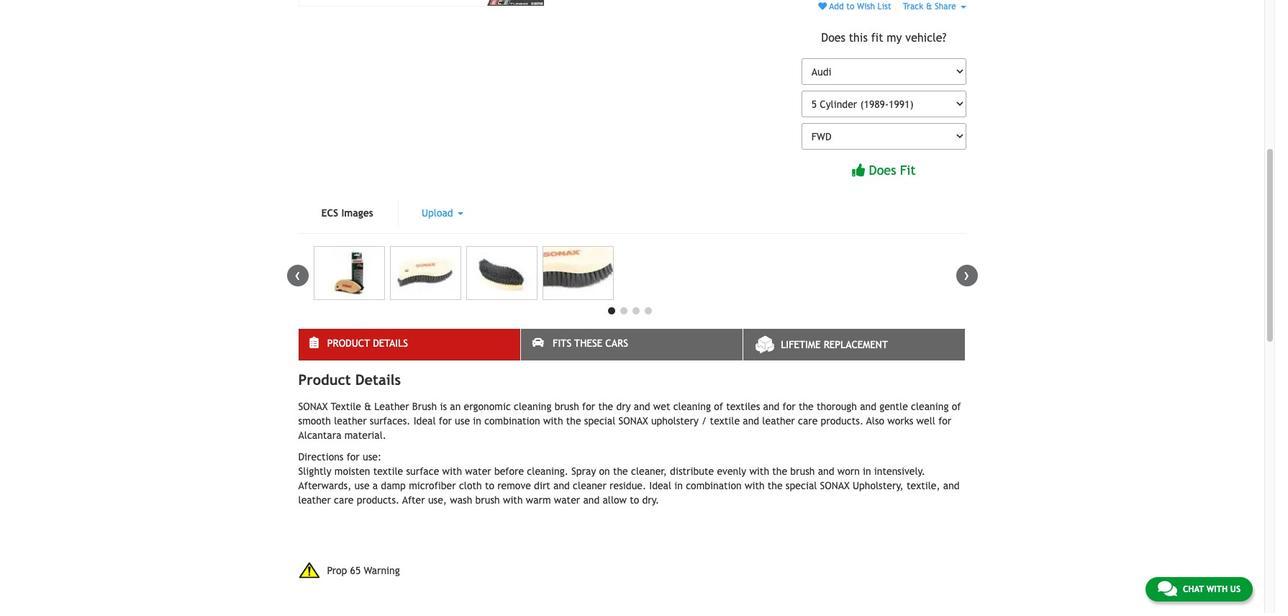 Task type: locate. For each thing, give the bounding box(es) containing it.
of
[[714, 401, 723, 412], [952, 401, 961, 412]]

0 vertical spatial water
[[465, 466, 491, 477]]

1 horizontal spatial use
[[455, 415, 470, 427]]

‹
[[295, 265, 300, 284]]

0 vertical spatial combination
[[484, 415, 540, 427]]

for left dry
[[582, 401, 595, 412]]

leather
[[334, 415, 367, 427], [762, 415, 795, 427], [298, 494, 331, 506]]

care inside 'directions for use: slightly moisten textile surface with water before cleaning. spray on the cleaner, distribute evenly with the brush and worn in intensively. afterwards, use a damp microfiber cloth to remove dirt and cleaner residue. ideal in combination with the special sonax upholstery, textile, and leather care products. after use, wash brush with warm water and allow to dry.'
[[334, 494, 354, 506]]

lifetime replacement link
[[744, 329, 965, 360]]

lifetime replacement
[[781, 339, 888, 350]]

details
[[373, 337, 408, 349], [355, 371, 401, 388]]

with down the remove
[[503, 494, 523, 506]]

0 horizontal spatial use
[[355, 480, 370, 491]]

in
[[473, 415, 481, 427], [863, 466, 871, 477], [675, 480, 683, 491]]

1 vertical spatial use
[[355, 480, 370, 491]]

use left "a"
[[355, 480, 370, 491]]

2 horizontal spatial to
[[847, 2, 855, 12]]

does for does fit
[[869, 163, 896, 178]]

and right dry
[[634, 401, 650, 412]]

0 horizontal spatial leather
[[298, 494, 331, 506]]

0 vertical spatial brush
[[555, 401, 579, 412]]

2 vertical spatial brush
[[475, 494, 500, 506]]

smooth
[[298, 415, 331, 427]]

for
[[582, 401, 595, 412], [783, 401, 796, 412], [439, 415, 452, 427], [939, 415, 952, 427], [347, 451, 360, 463]]

0 horizontal spatial in
[[473, 415, 481, 427]]

es#3559838 - 416741 - textile & leather brush - gently cleans textile, leather, and alcantara when used with a cleaning solution - sonax - audi bmw volkswagen mercedes benz mini porsche image
[[298, 0, 545, 7], [313, 246, 385, 300], [390, 246, 461, 300], [466, 246, 538, 300], [542, 246, 614, 300]]

products. down thorough
[[821, 415, 864, 427]]

1 horizontal spatial combination
[[686, 480, 742, 491]]

0 horizontal spatial &
[[364, 401, 371, 412]]

ideal inside the sonax textile & leather brush is an ergonomic cleaning brush for the dry and wet cleaning of textiles and for the thorough and gentle cleaning of smooth leather surfaces. ideal for use in combination with the special sonax upholstery / textile and leather care products. also works well for alcantara material.
[[414, 415, 436, 427]]

textile
[[331, 401, 361, 412]]

dry
[[616, 401, 631, 412]]

0 vertical spatial products.
[[821, 415, 864, 427]]

1 vertical spatial does
[[869, 163, 896, 178]]

to right the add on the top of the page
[[847, 2, 855, 12]]

textile,
[[907, 480, 940, 491]]

water up "cloth"
[[465, 466, 491, 477]]

0 horizontal spatial care
[[334, 494, 354, 506]]

cloth
[[459, 480, 482, 491]]

water down cleaner
[[554, 494, 580, 506]]

combination down ergonomic
[[484, 415, 540, 427]]

for down is
[[439, 415, 452, 427]]

0 vertical spatial product details
[[327, 337, 408, 349]]

in down distribute
[[675, 480, 683, 491]]

heart image
[[818, 2, 827, 11]]

chat with us
[[1183, 584, 1241, 594]]

combination
[[484, 415, 540, 427], [686, 480, 742, 491]]

& right "track"
[[926, 2, 932, 12]]

images
[[341, 207, 373, 219]]

1 horizontal spatial brush
[[555, 401, 579, 412]]

with inside the sonax textile & leather brush is an ergonomic cleaning brush for the dry and wet cleaning of textiles and for the thorough and gentle cleaning of smooth leather surfaces. ideal for use in combination with the special sonax upholstery / textile and leather care products. also works well for alcantara material.
[[543, 415, 563, 427]]

replacement
[[824, 339, 888, 350]]

1 vertical spatial product details
[[298, 371, 401, 388]]

use
[[455, 415, 470, 427], [355, 480, 370, 491]]

products.
[[821, 415, 864, 427], [357, 494, 400, 506]]

sonax
[[298, 401, 328, 412], [619, 415, 648, 427], [820, 480, 850, 491]]

1 vertical spatial product
[[298, 371, 351, 388]]

directions
[[298, 451, 344, 463]]

ecs
[[321, 207, 338, 219]]

use,
[[428, 494, 447, 506]]

of right gentle
[[952, 401, 961, 412]]

0 vertical spatial care
[[798, 415, 818, 427]]

0 horizontal spatial of
[[714, 401, 723, 412]]

products. down "a"
[[357, 494, 400, 506]]

in up upholstery,
[[863, 466, 871, 477]]

2 vertical spatial in
[[675, 480, 683, 491]]

ideal down 'brush'
[[414, 415, 436, 427]]

of left textiles
[[714, 401, 723, 412]]

water
[[465, 466, 491, 477], [554, 494, 580, 506]]

does right thumbs up image
[[869, 163, 896, 178]]

textile inside 'directions for use: slightly moisten textile surface with water before cleaning. spray on the cleaner, distribute evenly with the brush and worn in intensively. afterwards, use a damp microfiber cloth to remove dirt and cleaner residue. ideal in combination with the special sonax upholstery, textile, and leather care products. after use, wash brush with warm water and allow to dry.'
[[373, 466, 403, 477]]

1 vertical spatial special
[[786, 480, 817, 491]]

does left this
[[821, 31, 846, 45]]

and right textiles
[[763, 401, 780, 412]]

sonax textile & leather brush is an ergonomic cleaning brush for the dry and wet cleaning of textiles and for the thorough and gentle cleaning of smooth leather surfaces. ideal for use in combination with the special sonax upholstery / textile and leather care products. also works well for alcantara material.
[[298, 401, 961, 441]]

alcantara
[[298, 430, 342, 441]]

2 vertical spatial sonax
[[820, 480, 850, 491]]

ideal up the dry.
[[649, 480, 672, 491]]

0 horizontal spatial does
[[821, 31, 846, 45]]

&
[[926, 2, 932, 12], [364, 401, 371, 412]]

for up 'moisten'
[[347, 451, 360, 463]]

0 vertical spatial in
[[473, 415, 481, 427]]

textile right the /
[[710, 415, 740, 427]]

1 vertical spatial care
[[334, 494, 354, 506]]

1 vertical spatial in
[[863, 466, 871, 477]]

share
[[935, 2, 956, 12]]

2 horizontal spatial leather
[[762, 415, 795, 427]]

0 horizontal spatial water
[[465, 466, 491, 477]]

chat with us link
[[1146, 577, 1253, 602]]

0 horizontal spatial special
[[584, 415, 616, 427]]

2 horizontal spatial sonax
[[820, 480, 850, 491]]

1 horizontal spatial to
[[630, 494, 639, 506]]

‹ link
[[287, 265, 308, 286]]

brush left dry
[[555, 401, 579, 412]]

sonax down dry
[[619, 415, 648, 427]]

track
[[903, 2, 924, 12]]

upholstery,
[[853, 480, 904, 491]]

cleaning up the /
[[673, 401, 711, 412]]

with
[[543, 415, 563, 427], [442, 466, 462, 477], [750, 466, 769, 477], [745, 480, 765, 491], [503, 494, 523, 506], [1207, 584, 1228, 594]]

1 vertical spatial to
[[485, 480, 494, 491]]

0 horizontal spatial products.
[[357, 494, 400, 506]]

0 vertical spatial use
[[455, 415, 470, 427]]

cleaner,
[[631, 466, 667, 477]]

products. inside 'directions for use: slightly moisten textile surface with water before cleaning. spray on the cleaner, distribute evenly with the brush and worn in intensively. afterwards, use a damp microfiber cloth to remove dirt and cleaner residue. ideal in combination with the special sonax upholstery, textile, and leather care products. after use, wash brush with warm water and allow to dry.'
[[357, 494, 400, 506]]

& right the textile
[[364, 401, 371, 412]]

2 horizontal spatial in
[[863, 466, 871, 477]]

1 vertical spatial ideal
[[649, 480, 672, 491]]

and left worn
[[818, 466, 835, 477]]

special inside the sonax textile & leather brush is an ergonomic cleaning brush for the dry and wet cleaning of textiles and for the thorough and gentle cleaning of smooth leather surfaces. ideal for use in combination with the special sonax upholstery / textile and leather care products. also works well for alcantara material.
[[584, 415, 616, 427]]

for inside 'directions for use: slightly moisten textile surface with water before cleaning. spray on the cleaner, distribute evenly with the brush and worn in intensively. afterwards, use a damp microfiber cloth to remove dirt and cleaner residue. ideal in combination with the special sonax upholstery, textile, and leather care products. after use, wash brush with warm water and allow to dry.'
[[347, 451, 360, 463]]

care down afterwards, on the bottom left of the page
[[334, 494, 354, 506]]

and
[[634, 401, 650, 412], [763, 401, 780, 412], [860, 401, 877, 412], [743, 415, 759, 427], [818, 466, 835, 477], [554, 480, 570, 491], [943, 480, 960, 491], [583, 494, 600, 506]]

textiles
[[726, 401, 760, 412]]

chat
[[1183, 584, 1204, 594]]

1 vertical spatial textile
[[373, 466, 403, 477]]

care down thorough
[[798, 415, 818, 427]]

1 horizontal spatial textile
[[710, 415, 740, 427]]

with up cleaning.
[[543, 415, 563, 427]]

a
[[373, 480, 378, 491]]

sonax down worn
[[820, 480, 850, 491]]

2 horizontal spatial brush
[[790, 466, 815, 477]]

to down the residue. at the bottom of page
[[630, 494, 639, 506]]

textile up damp
[[373, 466, 403, 477]]

0 horizontal spatial combination
[[484, 415, 540, 427]]

0 vertical spatial ideal
[[414, 415, 436, 427]]

brush left worn
[[790, 466, 815, 477]]

and up also
[[860, 401, 877, 412]]

prop
[[327, 565, 347, 576]]

use down the an
[[455, 415, 470, 427]]

remove
[[497, 480, 531, 491]]

care inside the sonax textile & leather brush is an ergonomic cleaning brush for the dry and wet cleaning of textiles and for the thorough and gentle cleaning of smooth leather surfaces. ideal for use in combination with the special sonax upholstery / textile and leather care products. also works well for alcantara material.
[[798, 415, 818, 427]]

textile
[[710, 415, 740, 427], [373, 466, 403, 477]]

surfaces.
[[370, 415, 411, 427]]

fits
[[553, 337, 572, 349]]

to right "cloth"
[[485, 480, 494, 491]]

1 vertical spatial sonax
[[619, 415, 648, 427]]

special
[[584, 415, 616, 427], [786, 480, 817, 491]]

1 horizontal spatial &
[[926, 2, 932, 12]]

does for does this fit my vehicle?
[[821, 31, 846, 45]]

evenly
[[717, 466, 747, 477]]

in down ergonomic
[[473, 415, 481, 427]]

1 horizontal spatial special
[[786, 480, 817, 491]]

surface
[[406, 466, 439, 477]]

1 horizontal spatial does
[[869, 163, 896, 178]]

to
[[847, 2, 855, 12], [485, 480, 494, 491], [630, 494, 639, 506]]

gentle
[[880, 401, 908, 412]]

combination down evenly
[[686, 480, 742, 491]]

0 horizontal spatial to
[[485, 480, 494, 491]]

1 horizontal spatial ideal
[[649, 480, 672, 491]]

1 vertical spatial products.
[[357, 494, 400, 506]]

damp
[[381, 480, 406, 491]]

0 vertical spatial textile
[[710, 415, 740, 427]]

worn
[[838, 466, 860, 477]]

1 vertical spatial &
[[364, 401, 371, 412]]

and down textiles
[[743, 415, 759, 427]]

1 horizontal spatial cleaning
[[673, 401, 711, 412]]

1 horizontal spatial water
[[554, 494, 580, 506]]

0 horizontal spatial ideal
[[414, 415, 436, 427]]

2 of from the left
[[952, 401, 961, 412]]

& inside the sonax textile & leather brush is an ergonomic cleaning brush for the dry and wet cleaning of textiles and for the thorough and gentle cleaning of smooth leather surfaces. ideal for use in combination with the special sonax upholstery / textile and leather care products. also works well for alcantara material.
[[364, 401, 371, 412]]

cleaning
[[514, 401, 552, 412], [673, 401, 711, 412], [911, 401, 949, 412]]

0 horizontal spatial cleaning
[[514, 401, 552, 412]]

0 vertical spatial does
[[821, 31, 846, 45]]

sonax up smooth
[[298, 401, 328, 412]]

1 vertical spatial combination
[[686, 480, 742, 491]]

does
[[821, 31, 846, 45], [869, 163, 896, 178]]

ideal
[[414, 415, 436, 427], [649, 480, 672, 491]]

0 vertical spatial to
[[847, 2, 855, 12]]

special inside 'directions for use: slightly moisten textile surface with water before cleaning. spray on the cleaner, distribute evenly with the brush and worn in intensively. afterwards, use a damp microfiber cloth to remove dirt and cleaner residue. ideal in combination with the special sonax upholstery, textile, and leather care products. after use, wash brush with warm water and allow to dry.'
[[786, 480, 817, 491]]

1 horizontal spatial care
[[798, 415, 818, 427]]

1 cleaning from the left
[[514, 401, 552, 412]]

in inside the sonax textile & leather brush is an ergonomic cleaning brush for the dry and wet cleaning of textiles and for the thorough and gentle cleaning of smooth leather surfaces. ideal for use in combination with the special sonax upholstery / textile and leather care products. also works well for alcantara material.
[[473, 415, 481, 427]]

brush down "cloth"
[[475, 494, 500, 506]]

cleaning up 'well'
[[911, 401, 949, 412]]

1 horizontal spatial of
[[952, 401, 961, 412]]

also
[[866, 415, 885, 427]]

1 horizontal spatial products.
[[821, 415, 864, 427]]

comments image
[[1158, 580, 1177, 597]]

cleaning right ergonomic
[[514, 401, 552, 412]]

upload button
[[399, 199, 486, 227]]

0 vertical spatial sonax
[[298, 401, 328, 412]]

0 horizontal spatial textile
[[373, 466, 403, 477]]

brush
[[555, 401, 579, 412], [790, 466, 815, 477], [475, 494, 500, 506]]

2 horizontal spatial cleaning
[[911, 401, 949, 412]]

0 vertical spatial special
[[584, 415, 616, 427]]

wet
[[653, 401, 670, 412]]

for right textiles
[[783, 401, 796, 412]]



Task type: describe. For each thing, give the bounding box(es) containing it.
list
[[878, 2, 892, 12]]

65
[[350, 565, 361, 576]]

and right the textile,
[[943, 480, 960, 491]]

prop 65 warning image
[[298, 562, 320, 579]]

distribute
[[670, 466, 714, 477]]

after
[[402, 494, 425, 506]]

brush
[[412, 401, 437, 412]]

fits these cars link
[[521, 329, 743, 360]]

material.
[[345, 430, 386, 441]]

vehicle?
[[906, 31, 947, 45]]

add to wish list link
[[818, 2, 892, 12]]

upholstery
[[651, 415, 699, 427]]

0 vertical spatial details
[[373, 337, 408, 349]]

residue.
[[610, 480, 646, 491]]

1 horizontal spatial in
[[675, 480, 683, 491]]

2 cleaning from the left
[[673, 401, 711, 412]]

leather
[[374, 401, 409, 412]]

1 of from the left
[[714, 401, 723, 412]]

› link
[[956, 265, 978, 286]]

lifetime
[[781, 339, 821, 350]]

afterwards,
[[298, 480, 352, 491]]

prop 65 warning
[[327, 565, 400, 576]]

slightly
[[298, 466, 332, 477]]

add
[[829, 2, 844, 12]]

track & share button
[[903, 2, 966, 12]]

directions for use: slightly moisten textile surface with water before cleaning. spray on the cleaner, distribute evenly with the brush and worn in intensively. afterwards, use a damp microfiber cloth to remove dirt and cleaner residue. ideal in combination with the special sonax upholstery, textile, and leather care products. after use, wash brush with warm water and allow to dry.
[[298, 451, 960, 506]]

0 vertical spatial &
[[926, 2, 932, 12]]

1 vertical spatial water
[[554, 494, 580, 506]]

1 horizontal spatial leather
[[334, 415, 367, 427]]

cleaner
[[573, 480, 607, 491]]

my
[[887, 31, 902, 45]]

fit
[[871, 31, 883, 45]]

combination inside the sonax textile & leather brush is an ergonomic cleaning brush for the dry and wet cleaning of textiles and for the thorough and gentle cleaning of smooth leather surfaces. ideal for use in combination with the special sonax upholstery / textile and leather care products. also works well for alcantara material.
[[484, 415, 540, 427]]

product details link
[[298, 329, 520, 360]]

use inside the sonax textile & leather brush is an ergonomic cleaning brush for the dry and wet cleaning of textiles and for the thorough and gentle cleaning of smooth leather surfaces. ideal for use in combination with the special sonax upholstery / textile and leather care products. also works well for alcantara material.
[[455, 415, 470, 427]]

with down evenly
[[745, 480, 765, 491]]

warm
[[526, 494, 551, 506]]

ecs images link
[[298, 199, 396, 227]]

allow
[[603, 494, 627, 506]]

this
[[849, 31, 868, 45]]

with up "cloth"
[[442, 466, 462, 477]]

moisten
[[335, 466, 370, 477]]

1 horizontal spatial sonax
[[619, 415, 648, 427]]

use inside 'directions for use: slightly moisten textile surface with water before cleaning. spray on the cleaner, distribute evenly with the brush and worn in intensively. afterwards, use a damp microfiber cloth to remove dirt and cleaner residue. ideal in combination with the special sonax upholstery, textile, and leather care products. after use, wash brush with warm water and allow to dry.'
[[355, 480, 370, 491]]

ergonomic
[[464, 401, 511, 412]]

microfiber
[[409, 480, 456, 491]]

0 vertical spatial product
[[327, 337, 370, 349]]

works
[[888, 415, 914, 427]]

thorough
[[817, 401, 857, 412]]

leather inside 'directions for use: slightly moisten textile surface with water before cleaning. spray on the cleaner, distribute evenly with the brush and worn in intensively. afterwards, use a damp microfiber cloth to remove dirt and cleaner residue. ideal in combination with the special sonax upholstery, textile, and leather care products. after use, wash brush with warm water and allow to dry.'
[[298, 494, 331, 506]]

does fit
[[869, 163, 916, 178]]

0 horizontal spatial brush
[[475, 494, 500, 506]]

well
[[917, 415, 936, 427]]

1 vertical spatial brush
[[790, 466, 815, 477]]

›
[[964, 265, 970, 284]]

wash
[[450, 494, 472, 506]]

does this fit my vehicle?
[[821, 31, 947, 45]]

cleaning.
[[527, 466, 568, 477]]

2 vertical spatial to
[[630, 494, 639, 506]]

/
[[702, 415, 707, 427]]

use:
[[363, 451, 382, 463]]

cars
[[606, 337, 628, 349]]

0 horizontal spatial sonax
[[298, 401, 328, 412]]

textile inside the sonax textile & leather brush is an ergonomic cleaning brush for the dry and wet cleaning of textiles and for the thorough and gentle cleaning of smooth leather surfaces. ideal for use in combination with the special sonax upholstery / textile and leather care products. also works well for alcantara material.
[[710, 415, 740, 427]]

thumbs up image
[[852, 163, 865, 176]]

brush inside the sonax textile & leather brush is an ergonomic cleaning brush for the dry and wet cleaning of textiles and for the thorough and gentle cleaning of smooth leather surfaces. ideal for use in combination with the special sonax upholstery / textile and leather care products. also works well for alcantara material.
[[555, 401, 579, 412]]

us
[[1231, 584, 1241, 594]]

combination inside 'directions for use: slightly moisten textile surface with water before cleaning. spray on the cleaner, distribute evenly with the brush and worn in intensively. afterwards, use a damp microfiber cloth to remove dirt and cleaner residue. ideal in combination with the special sonax upholstery, textile, and leather care products. after use, wash brush with warm water and allow to dry.'
[[686, 480, 742, 491]]

add to wish list
[[827, 2, 892, 12]]

products. inside the sonax textile & leather brush is an ergonomic cleaning brush for the dry and wet cleaning of textiles and for the thorough and gentle cleaning of smooth leather surfaces. ideal for use in combination with the special sonax upholstery / textile and leather care products. also works well for alcantara material.
[[821, 415, 864, 427]]

before
[[494, 466, 524, 477]]

with right evenly
[[750, 466, 769, 477]]

dirt
[[534, 480, 551, 491]]

and down cleaner
[[583, 494, 600, 506]]

these
[[575, 337, 603, 349]]

ecs images
[[321, 207, 373, 219]]

sonax inside 'directions for use: slightly moisten textile surface with water before cleaning. spray on the cleaner, distribute evenly with the brush and worn in intensively. afterwards, use a damp microfiber cloth to remove dirt and cleaner residue. ideal in combination with the special sonax upholstery, textile, and leather care products. after use, wash brush with warm water and allow to dry.'
[[820, 480, 850, 491]]

1 vertical spatial details
[[355, 371, 401, 388]]

3 cleaning from the left
[[911, 401, 949, 412]]

intensively.
[[874, 466, 926, 477]]

for right 'well'
[[939, 415, 952, 427]]

wish
[[857, 2, 875, 12]]

and right dirt in the left bottom of the page
[[554, 480, 570, 491]]

dry.
[[642, 494, 659, 506]]

track & share
[[903, 2, 959, 12]]

warning
[[364, 565, 400, 576]]

upload
[[422, 207, 456, 219]]

spray
[[571, 466, 596, 477]]

with left us
[[1207, 584, 1228, 594]]

is
[[440, 401, 447, 412]]

on
[[599, 466, 610, 477]]

fit
[[900, 163, 916, 178]]

an
[[450, 401, 461, 412]]

fits these cars
[[553, 337, 628, 349]]

ideal inside 'directions for use: slightly moisten textile surface with water before cleaning. spray on the cleaner, distribute evenly with the brush and worn in intensively. afterwards, use a damp microfiber cloth to remove dirt and cleaner residue. ideal in combination with the special sonax upholstery, textile, and leather care products. after use, wash brush with warm water and allow to dry.'
[[649, 480, 672, 491]]



Task type: vqa. For each thing, say whether or not it's contained in the screenshot.
application.
no



